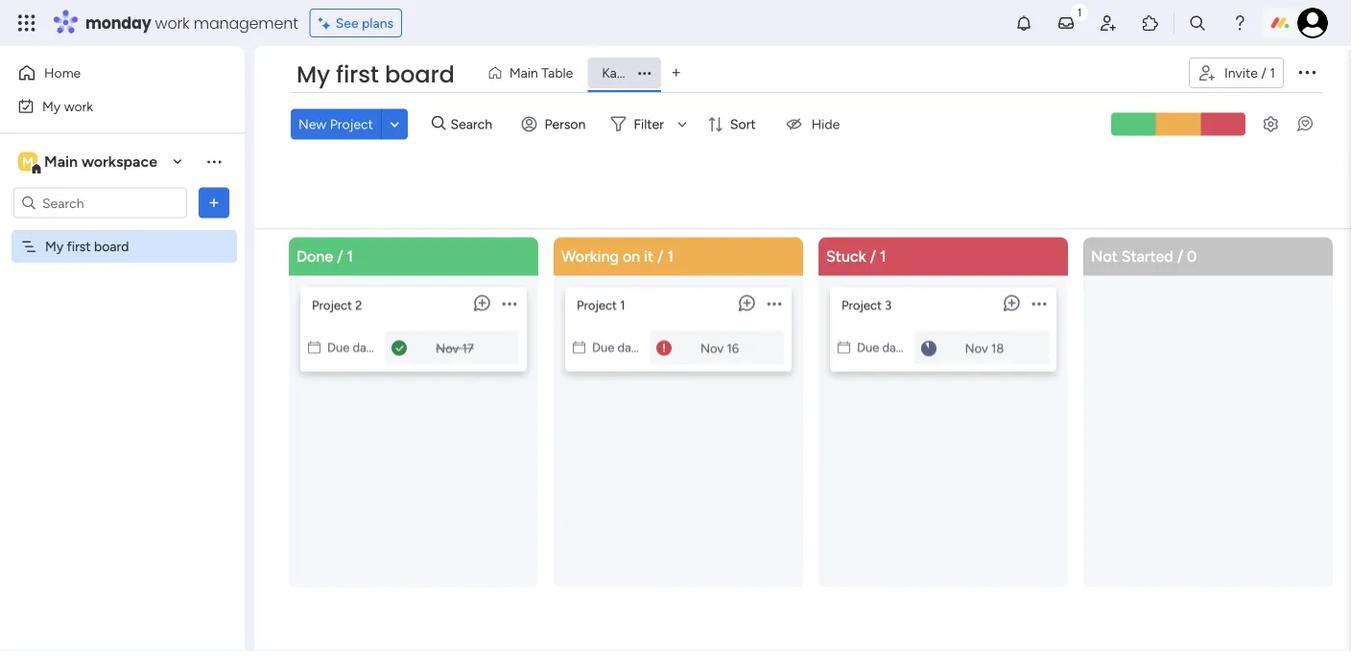 Task type: vqa. For each thing, say whether or not it's contained in the screenshot.
subitems of my first board inside the group
no



Task type: locate. For each thing, give the bounding box(es) containing it.
0 horizontal spatial date
[[353, 340, 378, 356]]

work down home
[[64, 98, 93, 114]]

my first board list box
[[0, 227, 245, 522]]

option
[[0, 229, 245, 233]]

v2 calendar view small outline image
[[308, 340, 321, 356], [838, 340, 850, 356]]

2 due date from the left
[[592, 340, 643, 356]]

my work button
[[12, 91, 206, 121]]

due
[[327, 340, 350, 356], [592, 340, 615, 356], [857, 340, 880, 356]]

0 vertical spatial work
[[155, 12, 190, 34]]

new project
[[299, 116, 373, 132]]

1 horizontal spatial first
[[336, 59, 379, 91]]

invite / 1
[[1225, 65, 1276, 81]]

nov left 17
[[436, 341, 459, 357]]

board inside field
[[385, 59, 455, 91]]

0 vertical spatial options image
[[1296, 60, 1319, 83]]

1 v2 calendar view small outline image from the left
[[308, 340, 321, 356]]

1 vertical spatial first
[[67, 239, 91, 255]]

my down search in workspace "field"
[[45, 239, 64, 255]]

2 v2 calendar view small outline image from the left
[[838, 340, 850, 356]]

0 horizontal spatial nov
[[436, 341, 459, 357]]

angle down image
[[390, 117, 400, 131]]

inbox image
[[1057, 13, 1076, 33]]

1 right invite
[[1270, 65, 1276, 81]]

0 horizontal spatial first
[[67, 239, 91, 255]]

project up v2 calendar view small outline icon
[[577, 298, 617, 313]]

invite members image
[[1099, 13, 1118, 33]]

due right v2 calendar view small outline icon
[[592, 340, 615, 356]]

/ inside button
[[1262, 65, 1267, 81]]

first down see plans button on the top of page
[[336, 59, 379, 91]]

0 vertical spatial board
[[385, 59, 455, 91]]

2 due from the left
[[592, 340, 615, 356]]

person button
[[514, 109, 597, 139]]

1 horizontal spatial due date
[[592, 340, 643, 356]]

/ for done
[[337, 248, 343, 266]]

monday work management
[[85, 12, 298, 34]]

3 due from the left
[[857, 340, 880, 356]]

date left v2 overdue deadline image
[[618, 340, 643, 356]]

0 horizontal spatial work
[[64, 98, 93, 114]]

project
[[330, 116, 373, 132], [312, 298, 352, 313], [577, 298, 617, 313], [842, 298, 882, 313]]

select product image
[[17, 13, 36, 33]]

1 inside button
[[1270, 65, 1276, 81]]

/ right done
[[337, 248, 343, 266]]

first down search in workspace "field"
[[67, 239, 91, 255]]

0 horizontal spatial due
[[327, 340, 350, 356]]

main inside workspace selection element
[[44, 153, 78, 171]]

first inside list box
[[67, 239, 91, 255]]

2 nov from the left
[[701, 341, 724, 357]]

3
[[885, 298, 892, 313]]

1 vertical spatial board
[[94, 239, 129, 255]]

nov
[[436, 341, 459, 357], [701, 341, 724, 357], [965, 341, 989, 357]]

invite
[[1225, 65, 1258, 81]]

date
[[353, 340, 378, 356], [618, 340, 643, 356], [883, 340, 908, 356]]

/
[[1262, 65, 1267, 81], [337, 248, 343, 266], [658, 248, 664, 266], [870, 248, 876, 266], [1178, 248, 1184, 266]]

my down home
[[42, 98, 61, 114]]

v2 calendar view small outline image down project 2
[[308, 340, 321, 356]]

project for done / 1
[[312, 298, 352, 313]]

due for working
[[592, 340, 615, 356]]

done
[[297, 248, 333, 266]]

v2 calendar view small outline image
[[573, 340, 586, 356]]

nov left 18
[[965, 341, 989, 357]]

board down search in workspace "field"
[[94, 239, 129, 255]]

1 right it
[[667, 248, 674, 266]]

0 horizontal spatial main
[[44, 153, 78, 171]]

main for main table
[[510, 65, 538, 81]]

2 horizontal spatial due
[[857, 340, 880, 356]]

date left v2 done deadline icon
[[353, 340, 378, 356]]

work inside button
[[64, 98, 93, 114]]

/ right invite
[[1262, 65, 1267, 81]]

1 horizontal spatial v2 calendar view small outline image
[[838, 340, 850, 356]]

main right workspace icon
[[44, 153, 78, 171]]

0 horizontal spatial options image
[[204, 193, 224, 213]]

see plans
[[336, 15, 394, 31]]

1 vertical spatial my
[[42, 98, 61, 114]]

work
[[155, 12, 190, 34], [64, 98, 93, 114]]

my first board inside list box
[[45, 239, 129, 255]]

project left 2
[[312, 298, 352, 313]]

my first board down plans
[[297, 59, 455, 91]]

filter
[[634, 116, 664, 132]]

1 vertical spatial my first board
[[45, 239, 129, 255]]

my inside list box
[[45, 239, 64, 255]]

nov for working on it / 1
[[701, 341, 724, 357]]

1 for invite / 1
[[1270, 65, 1276, 81]]

project right new
[[330, 116, 373, 132]]

1
[[1270, 65, 1276, 81], [347, 248, 353, 266], [667, 248, 674, 266], [880, 248, 887, 266], [620, 298, 625, 313]]

2 horizontal spatial due date
[[857, 340, 908, 356]]

main inside "button"
[[510, 65, 538, 81]]

project 1
[[577, 298, 625, 313]]

1 horizontal spatial board
[[385, 59, 455, 91]]

2 horizontal spatial date
[[883, 340, 908, 356]]

main workspace
[[44, 153, 157, 171]]

new
[[299, 116, 327, 132]]

home
[[44, 65, 81, 81]]

1 due from the left
[[327, 340, 350, 356]]

1 horizontal spatial my first board
[[297, 59, 455, 91]]

2 date from the left
[[618, 340, 643, 356]]

main left 'table'
[[510, 65, 538, 81]]

options image down workspace options image
[[204, 193, 224, 213]]

table
[[542, 65, 573, 81]]

date for stuck
[[883, 340, 908, 356]]

due date down 3 at the right top of page
[[857, 340, 908, 356]]

0 vertical spatial my first board
[[297, 59, 455, 91]]

due for stuck
[[857, 340, 880, 356]]

1 right stuck
[[880, 248, 887, 266]]

my first board
[[297, 59, 455, 91], [45, 239, 129, 255]]

1 image
[[1071, 1, 1089, 23]]

2 horizontal spatial nov
[[965, 341, 989, 357]]

due date for stuck
[[857, 340, 908, 356]]

board
[[385, 59, 455, 91], [94, 239, 129, 255]]

date down 3 at the right top of page
[[883, 340, 908, 356]]

3 due date from the left
[[857, 340, 908, 356]]

options image
[[631, 67, 659, 79]]

my first board down search in workspace "field"
[[45, 239, 129, 255]]

3 nov from the left
[[965, 341, 989, 357]]

my inside field
[[297, 59, 330, 91]]

row group containing done
[[285, 238, 1345, 652]]

see
[[336, 15, 359, 31]]

due date
[[327, 340, 378, 356], [592, 340, 643, 356], [857, 340, 908, 356]]

0 horizontal spatial due date
[[327, 340, 378, 356]]

1 horizontal spatial work
[[155, 12, 190, 34]]

v2 search image
[[432, 113, 446, 135]]

0 horizontal spatial board
[[94, 239, 129, 255]]

nov left "16"
[[701, 341, 724, 357]]

board inside list box
[[94, 239, 129, 255]]

due down project 2
[[327, 340, 350, 356]]

/ right it
[[658, 248, 664, 266]]

kanban
[[602, 65, 647, 81]]

1 horizontal spatial date
[[618, 340, 643, 356]]

project left 3 at the right top of page
[[842, 298, 882, 313]]

board up v2 search image
[[385, 59, 455, 91]]

due date right v2 calendar view small outline icon
[[592, 340, 643, 356]]

work for my
[[64, 98, 93, 114]]

management
[[194, 12, 298, 34]]

hide button
[[773, 109, 852, 139]]

0 vertical spatial my
[[297, 59, 330, 91]]

1 vertical spatial work
[[64, 98, 93, 114]]

home button
[[12, 58, 206, 88]]

my up new
[[297, 59, 330, 91]]

0 horizontal spatial v2 calendar view small outline image
[[308, 340, 321, 356]]

1 date from the left
[[353, 340, 378, 356]]

workspace options image
[[204, 152, 224, 171]]

working
[[562, 248, 619, 266]]

3 date from the left
[[883, 340, 908, 356]]

0 vertical spatial main
[[510, 65, 538, 81]]

help image
[[1231, 13, 1250, 33]]

main
[[510, 65, 538, 81], [44, 153, 78, 171]]

options image down john smith 'image'
[[1296, 60, 1319, 83]]

due down project 3 on the right of page
[[857, 340, 880, 356]]

sort
[[730, 116, 756, 132]]

due date for done
[[327, 340, 378, 356]]

add view image
[[673, 66, 680, 80]]

1 nov from the left
[[436, 341, 459, 357]]

project for working on it / 1
[[577, 298, 617, 313]]

options image
[[1296, 60, 1319, 83], [204, 193, 224, 213]]

workspace selection element
[[18, 150, 160, 175]]

first
[[336, 59, 379, 91], [67, 239, 91, 255]]

2 vertical spatial my
[[45, 239, 64, 255]]

1 due date from the left
[[327, 340, 378, 356]]

/ right stuck
[[870, 248, 876, 266]]

1 horizontal spatial nov
[[701, 341, 724, 357]]

nov 18
[[965, 341, 1004, 357]]

workspace
[[82, 153, 157, 171]]

due date down 2
[[327, 340, 378, 356]]

monday
[[85, 12, 151, 34]]

my first board inside field
[[297, 59, 455, 91]]

row group
[[285, 238, 1345, 652]]

1 horizontal spatial main
[[510, 65, 538, 81]]

v2 calendar view small outline image down project 3 on the right of page
[[838, 340, 850, 356]]

0
[[1187, 248, 1197, 266]]

work right the monday
[[155, 12, 190, 34]]

0 vertical spatial first
[[336, 59, 379, 91]]

my
[[297, 59, 330, 91], [42, 98, 61, 114], [45, 239, 64, 255]]

0 horizontal spatial my first board
[[45, 239, 129, 255]]

1 right done
[[347, 248, 353, 266]]

1 horizontal spatial due
[[592, 340, 615, 356]]

1 vertical spatial main
[[44, 153, 78, 171]]



Task type: describe. For each thing, give the bounding box(es) containing it.
not started / 0
[[1091, 248, 1197, 266]]

filter button
[[603, 109, 694, 139]]

17
[[462, 341, 474, 357]]

/ left 0
[[1178, 248, 1184, 266]]

first inside field
[[336, 59, 379, 91]]

18
[[992, 341, 1004, 357]]

it
[[644, 248, 654, 266]]

person
[[545, 116, 586, 132]]

date for working
[[618, 340, 643, 356]]

workspace image
[[18, 151, 37, 172]]

1 down working on it / 1 on the left of page
[[620, 298, 625, 313]]

due for done
[[327, 340, 350, 356]]

Search in workspace field
[[40, 192, 160, 214]]

working on it / 1
[[562, 248, 674, 266]]

date for done
[[353, 340, 378, 356]]

project 2
[[312, 298, 362, 313]]

My first board field
[[292, 59, 460, 91]]

my work
[[42, 98, 93, 114]]

plans
[[362, 15, 394, 31]]

1 vertical spatial options image
[[204, 193, 224, 213]]

see plans button
[[310, 9, 402, 37]]

1 for done / 1
[[347, 248, 353, 266]]

/ for invite
[[1262, 65, 1267, 81]]

1 horizontal spatial options image
[[1296, 60, 1319, 83]]

project inside button
[[330, 116, 373, 132]]

nov for stuck / 1
[[965, 341, 989, 357]]

hide
[[812, 116, 840, 132]]

apps image
[[1141, 13, 1161, 33]]

new project button
[[291, 109, 381, 139]]

on
[[623, 248, 640, 266]]

invite / 1 button
[[1189, 58, 1284, 88]]

notifications image
[[1015, 13, 1034, 33]]

stuck
[[826, 248, 866, 266]]

1 for stuck / 1
[[880, 248, 887, 266]]

v2 overdue deadline image
[[657, 340, 672, 358]]

main table
[[510, 65, 573, 81]]

kanban button
[[588, 58, 661, 88]]

m
[[22, 154, 34, 170]]

sort button
[[700, 109, 768, 139]]

16
[[727, 341, 739, 357]]

/ for stuck
[[870, 248, 876, 266]]

my inside button
[[42, 98, 61, 114]]

due date for working
[[592, 340, 643, 356]]

v2 done deadline image
[[392, 340, 407, 358]]

main table button
[[480, 58, 588, 88]]

work for monday
[[155, 12, 190, 34]]

started
[[1122, 248, 1174, 266]]

not
[[1091, 248, 1118, 266]]

search everything image
[[1188, 13, 1208, 33]]

v2 calendar view small outline image for stuck
[[838, 340, 850, 356]]

john smith image
[[1298, 8, 1329, 38]]

done / 1
[[297, 248, 353, 266]]

nov 16
[[701, 341, 739, 357]]

project for stuck / 1
[[842, 298, 882, 313]]

nov 17
[[436, 341, 474, 357]]

v2 calendar view small outline image for done
[[308, 340, 321, 356]]

project 3
[[842, 298, 892, 313]]

Search field
[[446, 111, 504, 138]]

2
[[355, 298, 362, 313]]

arrow down image
[[671, 113, 694, 136]]

nov for done / 1
[[436, 341, 459, 357]]

stuck / 1
[[826, 248, 887, 266]]

main for main workspace
[[44, 153, 78, 171]]



